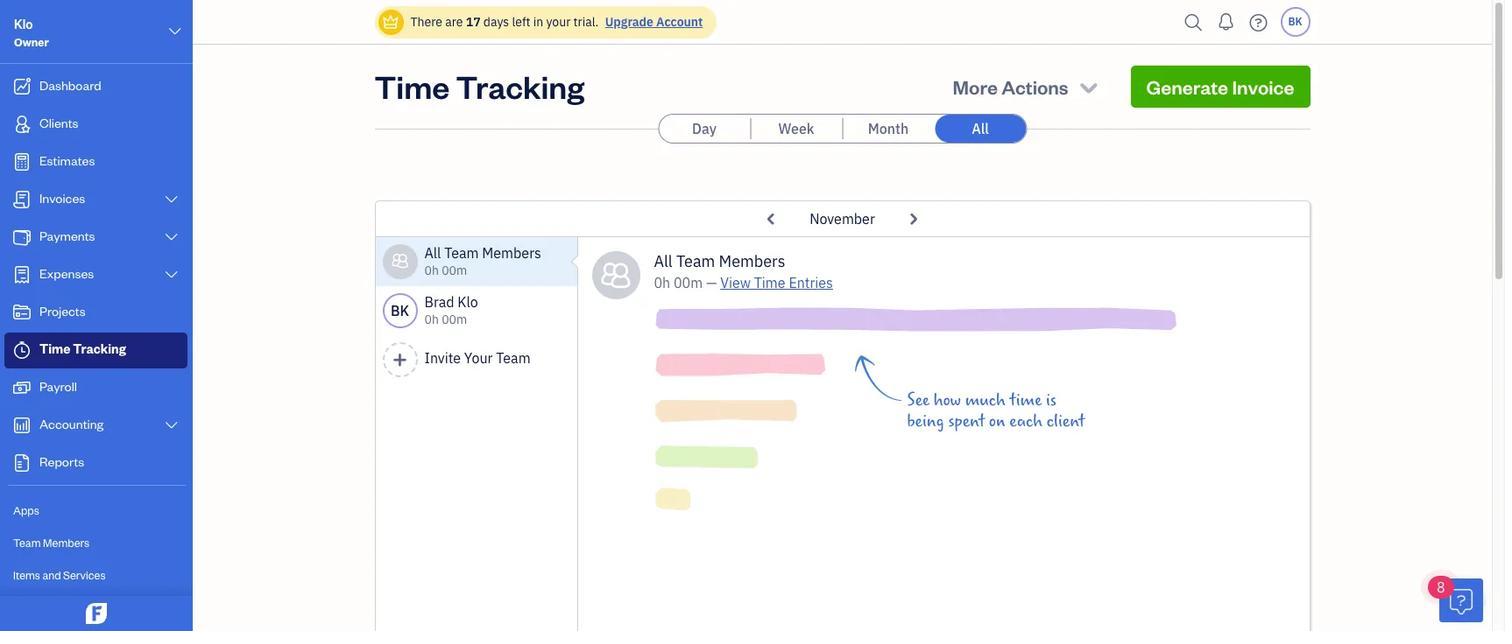 Task type: locate. For each thing, give the bounding box(es) containing it.
there are 17 days left in your trial. upgrade account
[[411, 14, 703, 30]]

0h inside brad klo 0h 00m
[[425, 312, 439, 328]]

1 vertical spatial time
[[754, 274, 786, 292]]

money image
[[11, 379, 32, 397]]

17
[[466, 14, 481, 30]]

entries
[[789, 274, 833, 292]]

all inside the all team members 0h 00m
[[425, 244, 441, 262]]

expenses
[[39, 266, 94, 282]]

generate invoice button
[[1131, 66, 1311, 108]]

0 horizontal spatial klo
[[14, 16, 33, 32]]

0 horizontal spatial time tracking
[[39, 341, 126, 358]]

team up brad
[[444, 244, 479, 262]]

2 horizontal spatial time
[[754, 274, 786, 292]]

team inside the all team members 0h 00m
[[444, 244, 479, 262]]

project image
[[11, 304, 32, 322]]

1 vertical spatial klo
[[458, 294, 478, 311]]

tracking
[[456, 66, 585, 107], [73, 341, 126, 358]]

1 horizontal spatial klo
[[458, 294, 478, 311]]

time tracking down 17
[[375, 66, 585, 107]]

0h inside 'all team members 0h 00m — view time entries'
[[654, 274, 671, 292]]

team up —
[[676, 252, 715, 272]]

0 vertical spatial klo
[[14, 16, 33, 32]]

all for all team members 0h 00m — view time entries
[[654, 252, 673, 272]]

invite your team
[[425, 350, 531, 367]]

time tracking down projects link
[[39, 341, 126, 358]]

dashboard link
[[4, 69, 188, 105]]

0 vertical spatial time
[[375, 66, 450, 107]]

00m down brad
[[442, 312, 467, 328]]

brad
[[425, 294, 454, 311]]

all inside "link"
[[972, 120, 989, 138]]

0h up brad
[[425, 263, 439, 279]]

0h down brad
[[425, 312, 439, 328]]

all link
[[935, 115, 1026, 143]]

2 horizontal spatial members
[[719, 252, 786, 272]]

00m up brad
[[442, 263, 467, 279]]

plus image
[[392, 352, 408, 368]]

team inside main element
[[13, 536, 41, 550]]

klo inside 'klo owner'
[[14, 16, 33, 32]]

all
[[972, 120, 989, 138], [425, 244, 441, 262], [654, 252, 673, 272]]

day
[[692, 120, 717, 138]]

8 button
[[1428, 577, 1484, 623]]

1 horizontal spatial bk
[[1289, 15, 1303, 28]]

time right view
[[754, 274, 786, 292]]

apps link
[[4, 496, 188, 527]]

members inside 'all team members 0h 00m — view time entries'
[[719, 252, 786, 272]]

see how much time is being spent on each client
[[907, 391, 1085, 432]]

00m
[[442, 263, 467, 279], [674, 274, 703, 292], [442, 312, 467, 328]]

1 horizontal spatial members
[[482, 244, 541, 262]]

time tracking inside "link"
[[39, 341, 126, 358]]

all for all
[[972, 120, 989, 138]]

klo
[[14, 16, 33, 32], [458, 294, 478, 311]]

is
[[1046, 391, 1057, 411]]

klo right brad
[[458, 294, 478, 311]]

chevron large down image
[[167, 21, 183, 42], [164, 193, 180, 207], [164, 268, 180, 282], [164, 419, 180, 433]]

client
[[1047, 412, 1085, 432]]

all inside 'all team members 0h 00m — view time entries'
[[654, 252, 673, 272]]

time inside "link"
[[39, 341, 70, 358]]

bk right "go to help" icon
[[1289, 15, 1303, 28]]

bk left brad
[[391, 302, 409, 320]]

team
[[444, 244, 479, 262], [676, 252, 715, 272], [496, 350, 531, 367], [13, 536, 41, 550]]

1 vertical spatial bk
[[391, 302, 409, 320]]

00m inside the all team members 0h 00m
[[442, 263, 467, 279]]

klo owner
[[14, 16, 49, 49]]

0 horizontal spatial all
[[425, 244, 441, 262]]

bk inside dropdown button
[[1289, 15, 1303, 28]]

8
[[1437, 579, 1446, 597]]

0 horizontal spatial members
[[43, 536, 89, 550]]

tracking down left
[[456, 66, 585, 107]]

invoices
[[39, 190, 85, 207]]

accounting
[[39, 416, 104, 433]]

crown image
[[382, 13, 400, 31]]

chevron large down image inside invoices link
[[164, 193, 180, 207]]

invoices link
[[4, 182, 188, 218]]

1 horizontal spatial all
[[654, 252, 673, 272]]

klo up owner
[[14, 16, 33, 32]]

1 vertical spatial time tracking
[[39, 341, 126, 358]]

how
[[934, 391, 961, 411]]

each
[[1010, 412, 1043, 432]]

being
[[907, 412, 944, 432]]

items
[[13, 569, 40, 583]]

accounting link
[[4, 408, 188, 444]]

days
[[484, 14, 509, 30]]

0h inside the all team members 0h 00m
[[425, 263, 439, 279]]

resource center badge image
[[1440, 579, 1484, 623]]

2 vertical spatial time
[[39, 341, 70, 358]]

0 vertical spatial bk
[[1289, 15, 1303, 28]]

0h
[[425, 263, 439, 279], [654, 274, 671, 292], [425, 312, 439, 328]]

team up items
[[13, 536, 41, 550]]

dashboard
[[39, 77, 101, 94]]

actions
[[1002, 74, 1069, 99]]

time down there
[[375, 66, 450, 107]]

0 horizontal spatial tracking
[[73, 341, 126, 358]]

chevron large down image for invoices
[[164, 193, 180, 207]]

0 horizontal spatial time
[[39, 341, 70, 358]]

members for all team members 0h 00m
[[482, 244, 541, 262]]

time
[[375, 66, 450, 107], [754, 274, 786, 292], [39, 341, 70, 358]]

0h left —
[[654, 274, 671, 292]]

time right "timer" image
[[39, 341, 70, 358]]

chevrondown image
[[1077, 74, 1101, 99]]

previous month image
[[760, 205, 783, 233]]

00m left —
[[674, 274, 703, 292]]

client image
[[11, 116, 32, 133]]

time
[[1010, 391, 1042, 411]]

00m inside 'all team members 0h 00m — view time entries'
[[674, 274, 703, 292]]

1 horizontal spatial tracking
[[456, 66, 585, 107]]

chevron large down image for expenses
[[164, 268, 180, 282]]

00m for all team members 0h 00m — view time entries
[[674, 274, 703, 292]]

klo inside brad klo 0h 00m
[[458, 294, 478, 311]]

apps
[[13, 504, 39, 518]]

freshbooks image
[[82, 604, 110, 625]]

week link
[[751, 115, 842, 143]]

tracking down projects link
[[73, 341, 126, 358]]

payroll link
[[4, 371, 188, 407]]

upgrade account link
[[602, 14, 703, 30]]

0 vertical spatial time tracking
[[375, 66, 585, 107]]

view time entries button
[[720, 273, 833, 294]]

time tracking
[[375, 66, 585, 107], [39, 341, 126, 358]]

members
[[482, 244, 541, 262], [719, 252, 786, 272], [43, 536, 89, 550]]

team members link
[[4, 528, 188, 559]]

services
[[63, 569, 106, 583]]

owner
[[14, 35, 49, 49]]

members inside the all team members 0h 00m
[[482, 244, 541, 262]]

invite your team button
[[375, 336, 578, 385]]

1 vertical spatial tracking
[[73, 341, 126, 358]]

2 horizontal spatial all
[[972, 120, 989, 138]]

chart image
[[11, 417, 32, 435]]

generate
[[1147, 74, 1229, 99]]

bk
[[1289, 15, 1303, 28], [391, 302, 409, 320]]

team right your
[[496, 350, 531, 367]]



Task type: vqa. For each thing, say whether or not it's contained in the screenshot.
Projects link
yes



Task type: describe. For each thing, give the bounding box(es) containing it.
1 horizontal spatial time tracking
[[375, 66, 585, 107]]

search image
[[1180, 9, 1208, 35]]

invoice image
[[11, 191, 32, 209]]

month
[[868, 120, 909, 138]]

go to help image
[[1245, 9, 1273, 35]]

0 vertical spatial tracking
[[456, 66, 585, 107]]

payments link
[[4, 220, 188, 256]]

0h for all team members 0h 00m — view time entries
[[654, 274, 671, 292]]

expense image
[[11, 266, 32, 284]]

week
[[779, 120, 815, 138]]

bk button
[[1281, 7, 1311, 37]]

brad klo 0h 00m
[[425, 294, 478, 328]]

upgrade
[[605, 14, 654, 30]]

your
[[464, 350, 493, 367]]

items and services
[[13, 569, 106, 583]]

day link
[[659, 115, 750, 143]]

there
[[411, 14, 442, 30]]

clients
[[39, 115, 78, 131]]

trial.
[[574, 14, 599, 30]]

0 horizontal spatial bk
[[391, 302, 409, 320]]

clients link
[[4, 107, 188, 143]]

chevron large down image
[[164, 230, 180, 244]]

are
[[445, 14, 463, 30]]

estimate image
[[11, 153, 32, 171]]

estimates link
[[4, 145, 188, 181]]

time inside 'all team members 0h 00m — view time entries'
[[754, 274, 786, 292]]

payments
[[39, 228, 95, 244]]

main element
[[0, 0, 250, 632]]

0h for all team members 0h 00m
[[425, 263, 439, 279]]

estimates
[[39, 152, 95, 169]]

tracking inside "link"
[[73, 341, 126, 358]]

report image
[[11, 455, 32, 472]]

next month image
[[902, 205, 925, 233]]

reports link
[[4, 446, 188, 482]]

left
[[512, 14, 531, 30]]

generate invoice
[[1147, 74, 1295, 99]]

expenses link
[[4, 258, 188, 294]]

all for all team members 0h 00m
[[425, 244, 441, 262]]

account
[[656, 14, 703, 30]]

all team members 0h 00m
[[425, 244, 541, 279]]

spent
[[948, 412, 985, 432]]

invoice
[[1232, 74, 1295, 99]]

reports
[[39, 454, 84, 471]]

team members
[[13, 536, 89, 550]]

in
[[533, 14, 543, 30]]

items and services link
[[4, 561, 188, 592]]

projects link
[[4, 295, 188, 331]]

month link
[[843, 115, 934, 143]]

and
[[42, 569, 61, 583]]

payroll
[[39, 379, 77, 395]]

your
[[546, 14, 571, 30]]

members inside main element
[[43, 536, 89, 550]]

more actions
[[953, 74, 1069, 99]]

users image
[[391, 252, 409, 273]]

projects
[[39, 303, 86, 320]]

chevron large down image for accounting
[[164, 419, 180, 433]]

00m for all team members 0h 00m
[[442, 263, 467, 279]]

members for all team members 0h 00m — view time entries
[[719, 252, 786, 272]]

timer image
[[11, 342, 32, 359]]

team inside button
[[496, 350, 531, 367]]

much
[[965, 391, 1006, 411]]

dashboard image
[[11, 78, 32, 96]]

on
[[989, 412, 1006, 432]]

all team members 0h 00m — view time entries
[[654, 252, 833, 292]]

00m inside brad klo 0h 00m
[[442, 312, 467, 328]]

see
[[907, 391, 930, 411]]

more actions button
[[937, 66, 1117, 108]]

team inside 'all team members 0h 00m — view time entries'
[[676, 252, 715, 272]]

1 horizontal spatial time
[[375, 66, 450, 107]]

payment image
[[11, 229, 32, 246]]

november
[[810, 210, 875, 228]]

invite
[[425, 350, 461, 367]]

time tracking link
[[4, 333, 188, 369]]

more
[[953, 74, 998, 99]]

notifications image
[[1212, 4, 1240, 39]]

view
[[720, 274, 751, 292]]

—
[[706, 274, 717, 292]]



